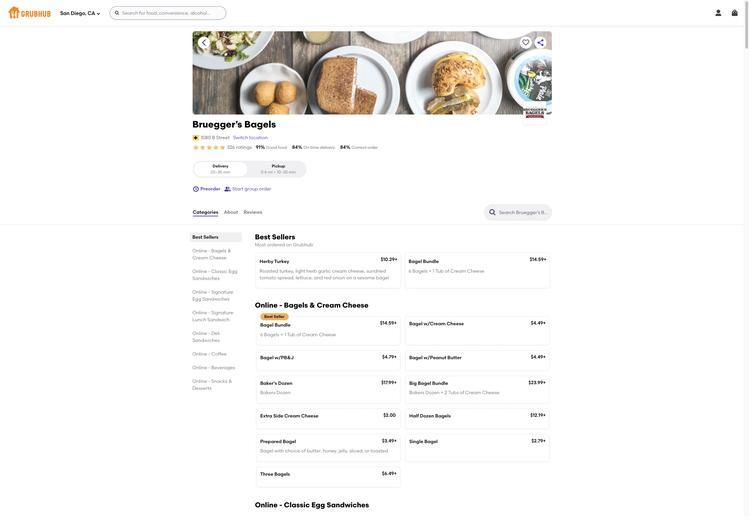 Task type: vqa. For each thing, say whether or not it's contained in the screenshot.
BJ'S
no



Task type: describe. For each thing, give the bounding box(es) containing it.
baker's dozen
[[261, 381, 293, 386]]

turkey,
[[280, 268, 295, 274]]

1080 b street
[[201, 135, 230, 140]]

- for online - signature lunch sandwich tab
[[208, 310, 210, 316]]

online - deli sandwiches
[[193, 331, 220, 343]]

honey,
[[323, 448, 338, 454]]

1080
[[201, 135, 211, 140]]

online for online - signature lunch sandwich tab
[[193, 310, 207, 316]]

a
[[354, 275, 357, 281]]

2 star icon image from the left
[[199, 144, 206, 151]]

street
[[216, 135, 230, 140]]

beverages
[[212, 365, 235, 371]]

dozen for half dozen bagels
[[420, 413, 435, 419]]

order inside button
[[259, 186, 272, 192]]

herby
[[260, 259, 274, 265]]

online - signature egg sandwiches tab
[[193, 289, 239, 303]]

online for online - coffee tab
[[193, 351, 207, 357]]

sliced,
[[350, 448, 364, 454]]

online - bagels & cream cheese tab
[[193, 247, 239, 261]]

sellers for best sellers
[[204, 234, 219, 240]]

bagel w/pb&j
[[261, 355, 294, 361]]

Search Bruegger's Bagels search field
[[499, 209, 550, 216]]

20–35
[[211, 170, 222, 174]]

switch location
[[233, 135, 268, 140]]

classic inside online - classic egg sandwiches tab
[[212, 269, 228, 274]]

about
[[224, 209, 238, 215]]

84 for correct order
[[341, 145, 346, 150]]

bruegger's
[[193, 119, 242, 130]]

egg for online - classic egg sandwiches tab
[[229, 269, 238, 274]]

sandwich
[[208, 317, 230, 323]]

san diego, ca
[[60, 10, 95, 16]]

bruegger's bagels logo image
[[524, 107, 547, 119]]

1 horizontal spatial 6 bagels + 1 tub of cream cheese
[[409, 268, 485, 274]]

326 ratings
[[227, 145, 252, 150]]

prepared
[[261, 439, 282, 445]]

butter
[[448, 355, 462, 361]]

bagel right single
[[425, 439, 438, 445]]

online - beverages tab
[[193, 364, 239, 371]]

subscription pass image
[[193, 135, 199, 140]]

1 vertical spatial bundle
[[275, 322, 291, 328]]

2 vertical spatial bundle
[[433, 381, 449, 386]]

pickup
[[272, 164, 285, 169]]

onion
[[333, 275, 346, 281]]

online - classic egg sandwiches tab
[[193, 268, 239, 282]]

•
[[274, 170, 276, 174]]

bruegger's bagels
[[193, 119, 276, 130]]

- up seller
[[280, 301, 283, 309]]

0 vertical spatial tub
[[436, 268, 444, 274]]

0 horizontal spatial svg image
[[115, 10, 120, 16]]

$17.99 +
[[382, 380, 397, 386]]

switch location button
[[233, 134, 268, 142]]

start group order
[[233, 186, 272, 192]]

1 star icon image from the left
[[193, 144, 199, 151]]

dozen for bakers dozen + 2 tubs of cream cheese
[[426, 390, 440, 396]]

diego,
[[71, 10, 87, 16]]

b
[[212, 135, 215, 140]]

- for online - beverages tab
[[208, 365, 210, 371]]

$23.99
[[529, 380, 544, 386]]

online - signature egg sandwiches
[[193, 289, 233, 302]]

sandwiches inside online - classic egg sandwiches
[[193, 276, 220, 281]]

cream
[[332, 268, 347, 274]]

time
[[311, 145, 319, 150]]

1 horizontal spatial $14.59 +
[[530, 257, 547, 263]]

red
[[324, 275, 332, 281]]

lunch
[[193, 317, 206, 323]]

correct
[[352, 145, 367, 150]]

- for online - bagels & cream cheese tab
[[208, 248, 210, 254]]

- for online - coffee tab
[[208, 351, 210, 357]]

deli
[[212, 331, 220, 336]]

online up best seller at the left bottom of the page
[[255, 301, 278, 309]]

egg for online - signature egg sandwiches tab
[[193, 296, 201, 302]]

bakers dozen + 2 tubs of cream cheese
[[410, 390, 500, 396]]

herb
[[307, 268, 317, 274]]

single
[[410, 439, 424, 445]]

online - bagels & cream cheese inside tab
[[193, 248, 231, 261]]

$4.79
[[383, 354, 394, 360]]

best sellers
[[193, 234, 219, 240]]

bagel up "choice"
[[283, 439, 296, 445]]

option group containing delivery 20–35 min
[[193, 161, 307, 178]]

best seller
[[265, 314, 285, 319]]

1 vertical spatial online - bagels & cream cheese
[[255, 301, 369, 309]]

single bagel
[[410, 439, 438, 445]]

min inside pickup 0.4 mi • 10–20 min
[[289, 170, 296, 174]]

start group order button
[[225, 183, 272, 195]]

coffee
[[212, 351, 227, 357]]

tomato
[[260, 275, 277, 281]]

three
[[261, 471, 274, 477]]

signature for sandwiches
[[212, 289, 233, 295]]

search icon image
[[489, 208, 497, 216]]

roasted turkey, light herb garlic cream cheese, sundried tomato spread, lettuce, and red onion on a sesame bagel
[[260, 268, 390, 281]]

best for best sellers most ordered on grubhub
[[255, 233, 271, 241]]

online for online - snacks & desserts tab
[[193, 379, 207, 384]]

best sellers tab
[[193, 234, 239, 241]]

dozen for bakers dozen
[[277, 390, 291, 396]]

w/cream
[[424, 321, 446, 327]]

online - classic egg sandwiches inside tab
[[193, 269, 238, 281]]

with
[[275, 448, 284, 454]]

bagel down prepared
[[261, 448, 274, 454]]

1 vertical spatial bagel bundle
[[261, 322, 291, 328]]

1 horizontal spatial online - classic egg sandwiches
[[255, 501, 369, 509]]

on time delivery
[[304, 145, 335, 150]]

w/pb&j
[[275, 355, 294, 361]]

cream inside tab
[[193, 255, 208, 261]]

big bagel bundle
[[410, 381, 449, 386]]

start
[[233, 186, 244, 192]]

online down three on the left of page
[[255, 501, 278, 509]]

$2.79 +
[[532, 438, 546, 444]]

5 star icon image from the left
[[219, 144, 226, 151]]

ordered
[[267, 242, 285, 248]]

Search for food, convenience, alcohol... search field
[[110, 6, 227, 20]]

food
[[278, 145, 287, 150]]

2
[[445, 390, 448, 396]]

1 vertical spatial 1
[[285, 332, 286, 338]]

$4.79 +
[[383, 354, 397, 360]]

svg image inside preorder button
[[193, 186, 199, 193]]

- for 'online - deli sandwiches' tab
[[208, 331, 210, 336]]

lettuce,
[[296, 275, 313, 281]]

& for online - bagels & cream cheese tab
[[228, 248, 231, 254]]

switch
[[233, 135, 248, 140]]

min inside delivery 20–35 min
[[223, 170, 231, 174]]

online - deli sandwiches tab
[[193, 330, 239, 344]]

sellers for best sellers most ordered on grubhub
[[272, 233, 296, 241]]

bagel left w/cream
[[410, 321, 423, 327]]

seller
[[274, 314, 285, 319]]

group
[[245, 186, 258, 192]]

$12.19 +
[[531, 413, 546, 418]]

sesame
[[358, 275, 375, 281]]

3 star icon image from the left
[[206, 144, 213, 151]]

0.4
[[261, 170, 267, 174]]

bagel with choice of butter, honey, jelly, sliced, or toasted
[[261, 448, 388, 454]]

online - snacks & desserts tab
[[193, 378, 239, 392]]

correct order
[[352, 145, 378, 150]]

delivery
[[320, 145, 335, 150]]

online for 'online - deli sandwiches' tab
[[193, 331, 207, 336]]

- down three bagels
[[280, 501, 283, 509]]



Task type: locate. For each thing, give the bounding box(es) containing it.
online for online - signature egg sandwiches tab
[[193, 289, 207, 295]]

side
[[274, 413, 284, 419]]

bagel right big
[[418, 381, 432, 386]]

sellers inside tab
[[204, 234, 219, 240]]

bagel w/peanut butter
[[410, 355, 462, 361]]

svg image
[[715, 9, 723, 17], [732, 9, 740, 17], [115, 10, 120, 16]]

best for best sellers
[[193, 234, 203, 240]]

- down online - coffee
[[208, 365, 210, 371]]

w/peanut
[[424, 355, 447, 361]]

dozen down baker's dozen
[[277, 390, 291, 396]]

good
[[266, 145, 277, 150]]

1 signature from the top
[[212, 289, 233, 295]]

84 left on at left
[[292, 145, 298, 150]]

online inside online - signature egg sandwiches
[[193, 289, 207, 295]]

0 vertical spatial $14.59 +
[[530, 257, 547, 263]]

$12.19
[[531, 413, 544, 418]]

2 84 from the left
[[341, 145, 346, 150]]

on left the a
[[347, 275, 352, 281]]

extra side cream cheese
[[261, 413, 319, 419]]

option group
[[193, 161, 307, 178]]

0 horizontal spatial bakers
[[261, 390, 276, 396]]

0 horizontal spatial classic
[[212, 269, 228, 274]]

online down online - coffee
[[193, 365, 207, 371]]

0 vertical spatial bagel bundle
[[409, 259, 439, 265]]

online inside the online - signature lunch sandwich
[[193, 310, 207, 316]]

dozen
[[278, 381, 293, 386], [277, 390, 291, 396], [426, 390, 440, 396], [420, 413, 435, 419]]

star icon image
[[193, 144, 199, 151], [199, 144, 206, 151], [206, 144, 213, 151], [213, 144, 219, 151], [219, 144, 226, 151]]

- up desserts
[[208, 379, 210, 384]]

1 horizontal spatial egg
[[229, 269, 238, 274]]

- inside online - classic egg sandwiches tab
[[208, 269, 210, 274]]

location
[[249, 135, 268, 140]]

0 horizontal spatial sellers
[[204, 234, 219, 240]]

best left seller
[[265, 314, 273, 319]]

bagels
[[245, 119, 276, 130], [212, 248, 227, 254], [413, 268, 428, 274], [284, 301, 308, 309], [264, 332, 280, 338], [436, 413, 451, 419], [275, 471, 290, 477]]

desserts
[[193, 386, 212, 391]]

sandwiches inside "online - deli sandwiches"
[[193, 338, 220, 343]]

0 vertical spatial 1
[[433, 268, 435, 274]]

sandwiches
[[193, 276, 220, 281], [203, 296, 230, 302], [193, 338, 220, 343], [327, 501, 369, 509]]

-
[[208, 248, 210, 254], [208, 269, 210, 274], [208, 289, 210, 295], [280, 301, 283, 309], [208, 310, 210, 316], [208, 331, 210, 336], [208, 351, 210, 357], [208, 365, 210, 371], [208, 379, 210, 384], [280, 501, 283, 509]]

1 min from the left
[[223, 170, 231, 174]]

best
[[255, 233, 271, 241], [193, 234, 203, 240], [265, 314, 273, 319]]

bakers for bakers dozen + 2 tubs of cream cheese
[[410, 390, 425, 396]]

1 vertical spatial $14.59 +
[[381, 320, 397, 326]]

sandwiches inside online - signature egg sandwiches
[[203, 296, 230, 302]]

1 horizontal spatial $14.59
[[530, 257, 544, 263]]

online up lunch
[[193, 310, 207, 316]]

reviews
[[244, 209, 263, 215]]

2 bakers from the left
[[410, 390, 425, 396]]

0 horizontal spatial svg image
[[97, 11, 101, 15]]

& inside online - bagels & cream cheese
[[228, 248, 231, 254]]

1 vertical spatial tub
[[287, 332, 296, 338]]

1 horizontal spatial bakers
[[410, 390, 425, 396]]

people icon image
[[225, 186, 231, 193]]

- for online - classic egg sandwiches tab
[[208, 269, 210, 274]]

1 horizontal spatial on
[[347, 275, 352, 281]]

0 horizontal spatial $14.59 +
[[381, 320, 397, 326]]

online
[[193, 248, 207, 254], [193, 269, 207, 274], [193, 289, 207, 295], [255, 301, 278, 309], [193, 310, 207, 316], [193, 331, 207, 336], [193, 351, 207, 357], [193, 365, 207, 371], [193, 379, 207, 384], [255, 501, 278, 509]]

0 vertical spatial online - bagels & cream cheese
[[193, 248, 231, 261]]

bakers for bakers dozen
[[261, 390, 276, 396]]

0 vertical spatial bundle
[[424, 259, 439, 265]]

tub
[[436, 268, 444, 274], [287, 332, 296, 338]]

$4.49 + for bagel w/cream cheese
[[532, 320, 546, 326]]

online - signature lunch sandwich
[[193, 310, 233, 323]]

84
[[292, 145, 298, 150], [341, 145, 346, 150]]

bakers down the baker's
[[261, 390, 276, 396]]

0 vertical spatial on
[[286, 242, 292, 248]]

1 horizontal spatial online - bagels & cream cheese
[[255, 301, 369, 309]]

dozen up bakers dozen
[[278, 381, 293, 386]]

1 vertical spatial 6
[[261, 332, 263, 338]]

0 vertical spatial classic
[[212, 269, 228, 274]]

$4.49 for bagel w/peanut butter
[[532, 354, 544, 360]]

bagel left w/pb&j
[[261, 355, 274, 361]]

min right 10–20
[[289, 170, 296, 174]]

on inside best sellers most ordered on grubhub
[[286, 242, 292, 248]]

- down online - bagels & cream cheese tab
[[208, 269, 210, 274]]

$10.29
[[381, 257, 395, 263]]

& down and
[[310, 301, 316, 309]]

caret left icon image
[[200, 39, 208, 47]]

- for online - snacks & desserts tab
[[208, 379, 210, 384]]

dozen down big bagel bundle
[[426, 390, 440, 396]]

2 signature from the top
[[212, 310, 233, 316]]

order
[[368, 145, 378, 150], [259, 186, 272, 192]]

0 horizontal spatial 1
[[285, 332, 286, 338]]

online - bagels & cream cheese down and
[[255, 301, 369, 309]]

0 horizontal spatial min
[[223, 170, 231, 174]]

1 horizontal spatial tub
[[436, 268, 444, 274]]

2 horizontal spatial svg image
[[732, 9, 740, 17]]

1 horizontal spatial svg image
[[715, 9, 723, 17]]

online down "online - deli sandwiches"
[[193, 351, 207, 357]]

extra
[[261, 413, 273, 419]]

1 vertical spatial $14.59
[[381, 320, 394, 326]]

sellers
[[272, 233, 296, 241], [204, 234, 219, 240]]

classic
[[212, 269, 228, 274], [284, 501, 310, 509]]

bagels inside online - bagels & cream cheese
[[212, 248, 227, 254]]

ca
[[88, 10, 95, 16]]

0 vertical spatial $14.59
[[530, 257, 544, 263]]

$4.49 + for bagel w/peanut butter
[[532, 354, 546, 360]]

sellers up ordered
[[272, 233, 296, 241]]

- inside online - signature egg sandwiches
[[208, 289, 210, 295]]

roasted
[[260, 268, 279, 274]]

best up online - bagels & cream cheese tab
[[193, 234, 203, 240]]

best inside best sellers most ordered on grubhub
[[255, 233, 271, 241]]

326
[[227, 145, 235, 150]]

1 vertical spatial $4.49 +
[[532, 354, 546, 360]]

order right the group
[[259, 186, 272, 192]]

& inside the online - snacks & desserts
[[229, 379, 232, 384]]

2 $4.49 + from the top
[[532, 354, 546, 360]]

1 vertical spatial on
[[347, 275, 352, 281]]

0 horizontal spatial online - classic egg sandwiches
[[193, 269, 238, 281]]

signature
[[212, 289, 233, 295], [212, 310, 233, 316]]

84 for on time delivery
[[292, 145, 298, 150]]

signature inside the online - signature lunch sandwich
[[212, 310, 233, 316]]

on inside roasted turkey, light herb garlic cream cheese, sundried tomato spread, lettuce, and red onion on a sesame bagel
[[347, 275, 352, 281]]

baker's
[[261, 381, 277, 386]]

online for online - beverages tab
[[193, 365, 207, 371]]

bakers down big
[[410, 390, 425, 396]]

2 vertical spatial egg
[[312, 501, 325, 509]]

signature down online - classic egg sandwiches tab
[[212, 289, 233, 295]]

best inside tab
[[193, 234, 203, 240]]

main navigation navigation
[[0, 0, 745, 26]]

1080 b street button
[[201, 134, 230, 142]]

& for online - snacks & desserts tab
[[229, 379, 232, 384]]

1 horizontal spatial sellers
[[272, 233, 296, 241]]

signature up sandwich
[[212, 310, 233, 316]]

- inside the online - signature lunch sandwich
[[208, 310, 210, 316]]

1 vertical spatial order
[[259, 186, 272, 192]]

signature inside online - signature egg sandwiches
[[212, 289, 233, 295]]

& down best sellers tab
[[228, 248, 231, 254]]

share icon image
[[537, 39, 545, 47]]

cheese,
[[348, 268, 366, 274]]

toasted
[[371, 448, 388, 454]]

1 horizontal spatial min
[[289, 170, 296, 174]]

2 horizontal spatial egg
[[312, 501, 325, 509]]

0 horizontal spatial 6 bagels + 1 tub of cream cheese
[[261, 332, 336, 338]]

2 min from the left
[[289, 170, 296, 174]]

three bagels
[[261, 471, 290, 477]]

delivery 20–35 min
[[211, 164, 231, 174]]

cheese
[[210, 255, 227, 261], [468, 268, 485, 274], [343, 301, 369, 309], [447, 321, 464, 327], [319, 332, 336, 338], [483, 390, 500, 396], [302, 413, 319, 419]]

2 $4.49 from the top
[[532, 354, 544, 360]]

- left coffee
[[208, 351, 210, 357]]

$3.49 +
[[382, 438, 397, 444]]

1 vertical spatial $4.49
[[532, 354, 544, 360]]

1 vertical spatial online - classic egg sandwiches
[[255, 501, 369, 509]]

1 $4.49 from the top
[[532, 320, 544, 326]]

0 horizontal spatial order
[[259, 186, 272, 192]]

online down lunch
[[193, 331, 207, 336]]

$10.29 +
[[381, 257, 398, 263]]

spread,
[[278, 275, 295, 281]]

1 horizontal spatial order
[[368, 145, 378, 150]]

$17.99
[[382, 380, 394, 386]]

- inside online - coffee tab
[[208, 351, 210, 357]]

min down delivery
[[223, 170, 231, 174]]

- inside online - bagels & cream cheese
[[208, 248, 210, 254]]

0 vertical spatial signature
[[212, 289, 233, 295]]

or
[[365, 448, 370, 454]]

1 84 from the left
[[292, 145, 298, 150]]

0 horizontal spatial 84
[[292, 145, 298, 150]]

1
[[433, 268, 435, 274], [285, 332, 286, 338]]

signature for sandwich
[[212, 310, 233, 316]]

$14.59
[[530, 257, 544, 263], [381, 320, 394, 326]]

online down online - bagels & cream cheese tab
[[193, 269, 207, 274]]

- down best sellers
[[208, 248, 210, 254]]

best sellers most ordered on grubhub
[[255, 233, 313, 248]]

0 vertical spatial &
[[228, 248, 231, 254]]

online - classic egg sandwiches
[[193, 269, 238, 281], [255, 501, 369, 509]]

online - beverages
[[193, 365, 235, 371]]

0 horizontal spatial bagel bundle
[[261, 322, 291, 328]]

- left deli
[[208, 331, 210, 336]]

categories
[[193, 209, 219, 215]]

bundle
[[424, 259, 439, 265], [275, 322, 291, 328], [433, 381, 449, 386]]

1 vertical spatial svg image
[[193, 186, 199, 193]]

1 horizontal spatial 84
[[341, 145, 346, 150]]

sellers inside best sellers most ordered on grubhub
[[272, 233, 296, 241]]

1 horizontal spatial bagel bundle
[[409, 259, 439, 265]]

0 vertical spatial online - classic egg sandwiches
[[193, 269, 238, 281]]

0 vertical spatial $4.49 +
[[532, 320, 546, 326]]

1 horizontal spatial 1
[[433, 268, 435, 274]]

svg image inside main navigation navigation
[[97, 11, 101, 15]]

$4.49
[[532, 320, 544, 326], [532, 354, 544, 360]]

0 horizontal spatial on
[[286, 242, 292, 248]]

84 right delivery
[[341, 145, 346, 150]]

online for online - bagels & cream cheese tab
[[193, 248, 207, 254]]

0 vertical spatial egg
[[229, 269, 238, 274]]

online - coffee tab
[[193, 351, 239, 358]]

1 horizontal spatial svg image
[[193, 186, 199, 193]]

& right snacks
[[229, 379, 232, 384]]

jelly,
[[339, 448, 349, 454]]

online down best sellers
[[193, 248, 207, 254]]

egg
[[229, 269, 238, 274], [193, 296, 201, 302], [312, 501, 325, 509]]

dozen for baker's dozen
[[278, 381, 293, 386]]

- up sandwich
[[208, 310, 210, 316]]

online - snacks & desserts
[[193, 379, 232, 391]]

snacks
[[212, 379, 228, 384]]

egg inside online - signature egg sandwiches
[[193, 296, 201, 302]]

sundried
[[367, 268, 386, 274]]

on right ordered
[[286, 242, 292, 248]]

0 horizontal spatial online - bagels & cream cheese
[[193, 248, 231, 261]]

0 vertical spatial 6 bagels + 1 tub of cream cheese
[[409, 268, 485, 274]]

light
[[296, 268, 306, 274]]

pickup 0.4 mi • 10–20 min
[[261, 164, 296, 174]]

1 vertical spatial egg
[[193, 296, 201, 302]]

1 horizontal spatial 6
[[409, 268, 412, 274]]

sellers up online - bagels & cream cheese tab
[[204, 234, 219, 240]]

save this restaurant image
[[522, 39, 530, 47]]

online inside the online - snacks & desserts
[[193, 379, 207, 384]]

most
[[255, 242, 266, 248]]

online down online - classic egg sandwiches tab
[[193, 289, 207, 295]]

$14.59 +
[[530, 257, 547, 263], [381, 320, 397, 326]]

+
[[395, 257, 398, 263], [544, 257, 547, 263], [429, 268, 432, 274], [394, 320, 397, 326], [544, 320, 546, 326], [281, 332, 284, 338], [394, 354, 397, 360], [544, 354, 546, 360], [394, 380, 397, 386], [544, 380, 546, 386], [441, 390, 444, 396], [544, 413, 546, 418], [394, 438, 397, 444], [544, 438, 546, 444], [394, 471, 397, 476]]

$4.49 +
[[532, 320, 546, 326], [532, 354, 546, 360]]

1 $4.49 + from the top
[[532, 320, 546, 326]]

0 vertical spatial 6
[[409, 268, 412, 274]]

1 vertical spatial signature
[[212, 310, 233, 316]]

1 horizontal spatial classic
[[284, 501, 310, 509]]

online up desserts
[[193, 379, 207, 384]]

4 star icon image from the left
[[213, 144, 219, 151]]

- for online - signature egg sandwiches tab
[[208, 289, 210, 295]]

online for online - classic egg sandwiches tab
[[193, 269, 207, 274]]

cheese inside online - bagels & cream cheese
[[210, 255, 227, 261]]

svg image left preorder
[[193, 186, 199, 193]]

- inside "online - deli sandwiches"
[[208, 331, 210, 336]]

order right correct at left top
[[368, 145, 378, 150]]

bagel down best seller at the left bottom of the page
[[261, 322, 274, 328]]

0 horizontal spatial egg
[[193, 296, 201, 302]]

bagel right $10.29 +
[[409, 259, 422, 265]]

0 vertical spatial order
[[368, 145, 378, 150]]

bakers dozen
[[261, 390, 291, 396]]

prepared bagel
[[261, 439, 296, 445]]

2 vertical spatial &
[[229, 379, 232, 384]]

- inside the online - snacks & desserts
[[208, 379, 210, 384]]

bagel bundle
[[409, 259, 439, 265], [261, 322, 291, 328]]

svg image right ca
[[97, 11, 101, 15]]

0 horizontal spatial $14.59
[[381, 320, 394, 326]]

preorder
[[201, 186, 221, 192]]

1 vertical spatial classic
[[284, 501, 310, 509]]

- inside online - beverages tab
[[208, 365, 210, 371]]

0 horizontal spatial tub
[[287, 332, 296, 338]]

best for best seller
[[265, 314, 273, 319]]

online - bagels & cream cheese
[[193, 248, 231, 261], [255, 301, 369, 309]]

0 horizontal spatial 6
[[261, 332, 263, 338]]

- down online - classic egg sandwiches tab
[[208, 289, 210, 295]]

and
[[314, 275, 323, 281]]

reviews button
[[244, 200, 263, 224]]

half dozen bagels
[[410, 413, 451, 419]]

10–20
[[277, 170, 288, 174]]

online - signature lunch sandwich tab
[[193, 309, 239, 323]]

&
[[228, 248, 231, 254], [310, 301, 316, 309], [229, 379, 232, 384]]

1 bakers from the left
[[261, 390, 276, 396]]

butter,
[[307, 448, 322, 454]]

$4.49 for bagel w/cream cheese
[[532, 320, 544, 326]]

bagel left w/peanut
[[410, 355, 423, 361]]

$3.49
[[382, 438, 394, 444]]

good food
[[266, 145, 287, 150]]

$2.00
[[384, 413, 396, 418]]

$23.99 +
[[529, 380, 546, 386]]

bagel
[[376, 275, 390, 281]]

garlic
[[318, 268, 331, 274]]

grubhub
[[293, 242, 313, 248]]

svg image
[[97, 11, 101, 15], [193, 186, 199, 193]]

0 vertical spatial $4.49
[[532, 320, 544, 326]]

0 vertical spatial svg image
[[97, 11, 101, 15]]

dozen right half
[[420, 413, 435, 419]]

online inside "online - deli sandwiches"
[[193, 331, 207, 336]]

best up the 'most'
[[255, 233, 271, 241]]

1 vertical spatial 6 bagels + 1 tub of cream cheese
[[261, 332, 336, 338]]

online - bagels & cream cheese down best sellers tab
[[193, 248, 231, 261]]

1 vertical spatial &
[[310, 301, 316, 309]]



